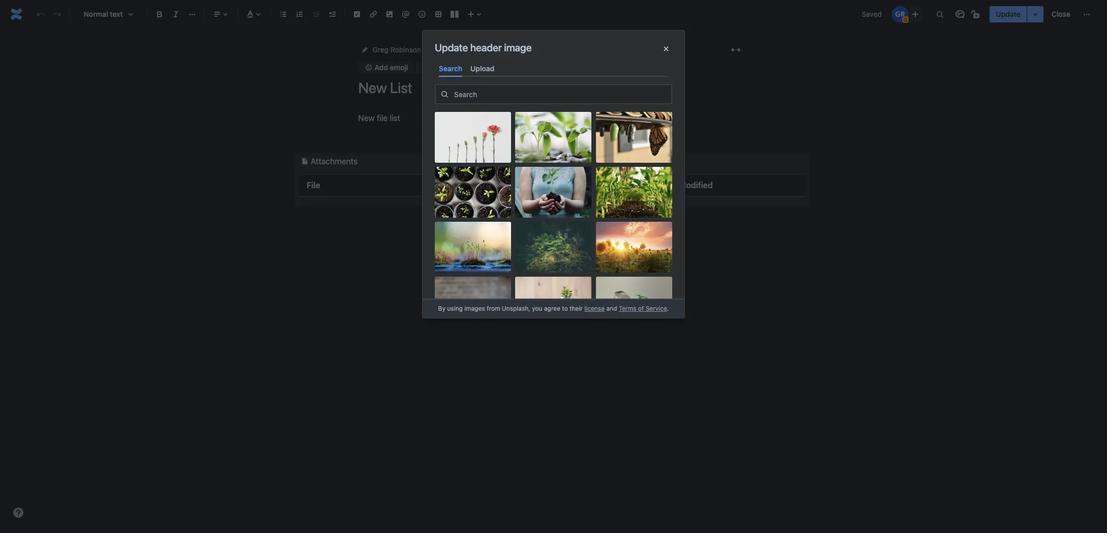 Task type: describe. For each thing, give the bounding box(es) containing it.
link image
[[367, 8, 380, 20]]

redo ⌘⇧z image
[[51, 8, 63, 20]]

image for add header image
[[473, 63, 494, 72]]

content link
[[433, 44, 460, 56]]

undo ⌘z image
[[35, 8, 47, 20]]

a beautiful evening next to a field of sunflowers. image
[[596, 222, 672, 273]]

update header image
[[435, 42, 532, 53]]

close button
[[1046, 6, 1077, 22]]

service
[[646, 305, 667, 313]]

by
[[438, 305, 446, 313]]

and
[[607, 305, 617, 313]]

image for update header image
[[504, 42, 532, 53]]

you
[[532, 305, 543, 313]]

search
[[439, 64, 463, 73]]

layouts image
[[449, 8, 461, 20]]

indent tab image
[[326, 8, 338, 20]]

numbered list ⌘⇧7 image
[[294, 8, 306, 20]]

attachments
[[311, 157, 358, 166]]

file
[[307, 181, 320, 190]]

upload
[[471, 64, 495, 73]]

header for update
[[470, 42, 502, 53]]

confluence image
[[8, 6, 24, 22]]

add
[[433, 63, 446, 72]]

overview link
[[472, 44, 503, 56]]

mention image
[[400, 8, 412, 20]]

2010 was a boon year for these butterflies in my garden. i had a dozen chrysalis in all manner of morphs at any one time. in this image you can see the new green chrysalis coloration, one that's about ready to emerge (the clear one), and a butterfly that's already come out. they will hang for hours and dry their wings and are, in fact, quite fragile. image
[[596, 112, 672, 163]]

license link
[[585, 305, 605, 313]]

move this page image
[[360, 46, 369, 54]]

confluence image
[[8, 6, 24, 22]]

by using images from unsplash, you agree to their license and terms of service .
[[438, 305, 669, 313]]

outdent ⇧tab image
[[310, 8, 322, 20]]

emoji image
[[416, 8, 428, 20]]

how a flower grows. image
[[435, 112, 511, 163]]

their
[[570, 305, 583, 313]]

editor close icon image
[[660, 43, 673, 55]]

conifer sapling image
[[516, 222, 592, 273]]

new list link
[[515, 44, 543, 56]]

terms of service link
[[619, 305, 667, 313]]

agree
[[544, 305, 561, 313]]

saved
[[862, 10, 882, 18]]

terms
[[619, 305, 637, 313]]

new file list
[[358, 113, 400, 123]]

content
[[433, 45, 460, 54]]

i'm not even sure what these are to be honest but they seemed to be growing from the moss on a neighbours fence. i got super close and did my best to make them look ethereal. in retrospect, i would love to shoot at f8 and increase the dof a little bit more. image
[[435, 222, 511, 273]]

new for new file list
[[358, 113, 375, 123]]

header for add
[[448, 63, 471, 72]]

modified
[[679, 181, 713, 190]]

corn rows image
[[596, 167, 672, 218]]

list
[[390, 113, 400, 123]]



Task type: locate. For each thing, give the bounding box(es) containing it.
tab list
[[435, 60, 673, 77]]

update for update header image
[[435, 42, 468, 53]]

robinson
[[391, 45, 421, 54]]

bullet list ⌘⇧8 image
[[277, 8, 290, 20]]

update header image dialog
[[423, 31, 685, 533]]

license
[[585, 305, 605, 313]]

images
[[465, 305, 485, 313]]

header right add
[[448, 63, 471, 72]]

new for new list
[[515, 45, 529, 54]]

image right overview
[[504, 42, 532, 53]]

image
[[504, 42, 532, 53], [473, 63, 494, 72]]

action item image
[[351, 8, 363, 20]]

0 horizontal spatial new
[[358, 113, 375, 123]]

new list
[[515, 45, 543, 54]]

to
[[562, 305, 568, 313]]

of
[[638, 305, 644, 313]]

list
[[531, 45, 543, 54]]

make page full-width image
[[730, 44, 742, 56]]

update
[[996, 10, 1021, 18], [435, 42, 468, 53]]

update left adjust update settings image
[[996, 10, 1021, 18]]

0 horizontal spatial image
[[473, 63, 494, 72]]

add header image
[[433, 63, 494, 72]]

new
[[515, 45, 529, 54], [358, 113, 375, 123]]

attachments image
[[299, 155, 311, 168]]

update inside 'dialog'
[[435, 42, 468, 53]]

0 vertical spatial update
[[996, 10, 1021, 18]]

1 vertical spatial new
[[358, 113, 375, 123]]

new inside main content area, start typing to enter text. text box
[[358, 113, 375, 123]]

overview
[[472, 45, 503, 54]]

file
[[377, 113, 388, 123]]

0 vertical spatial header
[[470, 42, 502, 53]]

header up upload
[[470, 42, 502, 53]]

Main content area, start typing to enter text. text field
[[295, 111, 809, 206]]

using
[[447, 305, 463, 313]]

new left file
[[358, 113, 375, 123]]

1 horizontal spatial new
[[515, 45, 529, 54]]

image down overview link
[[473, 63, 494, 72]]

header
[[470, 42, 502, 53], [448, 63, 471, 72]]

image inside add header image button
[[473, 63, 494, 72]]

urban gardening – raising tomatoes for self support image
[[435, 167, 511, 218]]

update button
[[990, 6, 1027, 22]]

header inside 'dialog'
[[470, 42, 502, 53]]

italic ⌘i image
[[170, 8, 182, 20]]

header inside button
[[448, 63, 471, 72]]

1 horizontal spatial image
[[504, 42, 532, 53]]

tab list containing search
[[435, 60, 673, 77]]

update for update
[[996, 10, 1021, 18]]

add image, video, or file image
[[384, 8, 396, 20]]

new left list
[[515, 45, 529, 54]]

Search field
[[451, 85, 672, 103]]

1 vertical spatial update
[[435, 42, 468, 53]]

close
[[1052, 10, 1071, 18]]

greg robinson image
[[893, 6, 909, 22]]

0 vertical spatial new
[[515, 45, 529, 54]]

greg robinson
[[373, 45, 421, 54]]

table image
[[432, 8, 445, 20]]

add header image button
[[416, 62, 500, 74]]

unsplash,
[[502, 305, 531, 313]]

Give this page a title text field
[[358, 79, 745, 96]]

bold ⌘b image
[[154, 8, 166, 20]]

.
[[667, 305, 669, 313]]

1 vertical spatial image
[[473, 63, 494, 72]]

tab list inside update header image 'dialog'
[[435, 60, 673, 77]]

update up 'search'
[[435, 42, 468, 53]]

adjust update settings image
[[1030, 8, 1042, 20]]

update inside "button"
[[996, 10, 1021, 18]]

greg robinson link
[[373, 44, 421, 56]]

greg
[[373, 45, 389, 54]]

from
[[487, 305, 500, 313]]

1 horizontal spatial update
[[996, 10, 1021, 18]]

1 vertical spatial header
[[448, 63, 471, 72]]

image inside update header image 'dialog'
[[504, 42, 532, 53]]

0 horizontal spatial update
[[435, 42, 468, 53]]

0 vertical spatial image
[[504, 42, 532, 53]]



Task type: vqa. For each thing, say whether or not it's contained in the screenshot.
search field
no



